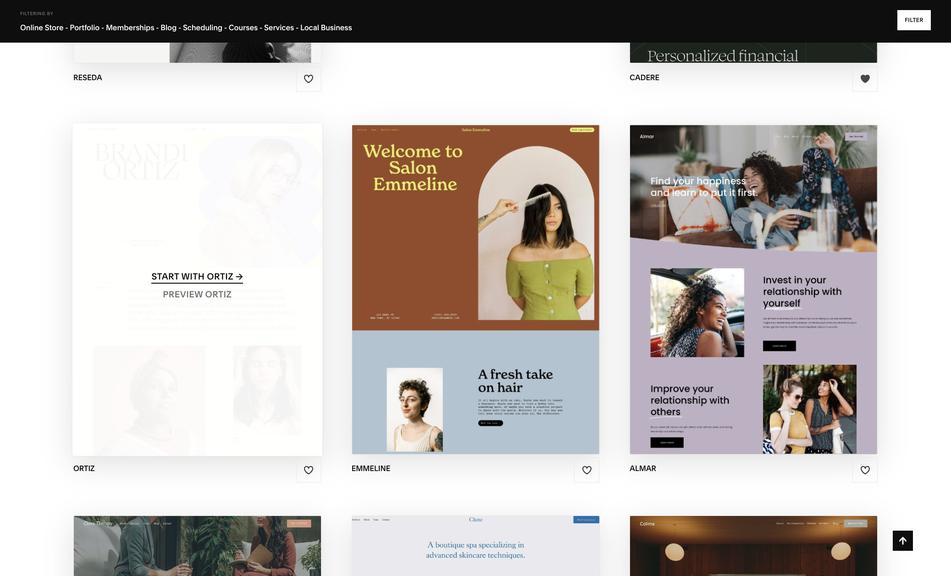 Task type: vqa. For each thing, say whether or not it's contained in the screenshot.
the Start in the Start with Emmeline button
yes



Task type: locate. For each thing, give the bounding box(es) containing it.
with up preview emmeline
[[449, 272, 473, 282]]

emmeline
[[475, 272, 523, 282], [473, 290, 521, 300], [352, 464, 391, 474]]

with
[[181, 272, 205, 282], [449, 272, 473, 282], [735, 272, 759, 282]]

-
[[65, 23, 68, 32], [101, 23, 104, 32], [156, 23, 159, 32], [179, 23, 181, 32], [224, 23, 227, 32], [260, 23, 263, 32], [296, 23, 299, 32]]

preview down start with almar
[[717, 290, 757, 300]]

almar image
[[631, 125, 878, 455]]

almar
[[761, 272, 793, 282], [759, 290, 792, 300], [630, 464, 657, 474]]

start for start with emmeline
[[419, 272, 447, 282]]

2 with from the left
[[449, 272, 473, 282]]

preview for preview ortiz
[[163, 290, 203, 300]]

1 preview from the left
[[163, 290, 203, 300]]

2 start from the left
[[419, 272, 447, 282]]

preview ortiz link
[[163, 283, 232, 308]]

1 horizontal spatial preview
[[431, 290, 471, 300]]

with for ortiz
[[181, 272, 205, 282]]

1 start from the left
[[152, 272, 179, 282]]

0 horizontal spatial start
[[152, 272, 179, 282]]

filtering by
[[20, 11, 53, 16]]

1 with from the left
[[181, 272, 205, 282]]

add ortiz to your favorites list image
[[304, 466, 314, 476]]

add emmeline to your favorites list image
[[582, 466, 592, 476]]

memberships
[[106, 23, 154, 32]]

preview almar link
[[717, 283, 792, 308]]

with inside button
[[181, 272, 205, 282]]

emmeline inside start with emmeline button
[[475, 272, 523, 282]]

2 horizontal spatial with
[[735, 272, 759, 282]]

ortiz image
[[73, 124, 322, 456]]

4 - from the left
[[179, 23, 181, 32]]

0 horizontal spatial preview
[[163, 290, 203, 300]]

0 vertical spatial ortiz
[[207, 272, 234, 282]]

1 vertical spatial emmeline
[[473, 290, 521, 300]]

almar inside button
[[761, 272, 793, 282]]

preview down start with emmeline
[[431, 290, 471, 300]]

- right portfolio
[[101, 23, 104, 32]]

- left courses
[[224, 23, 227, 32]]

0 horizontal spatial with
[[181, 272, 205, 282]]

preview down start with ortiz
[[163, 290, 203, 300]]

start with almar button
[[706, 265, 803, 290]]

preview for preview almar
[[717, 290, 757, 300]]

0 vertical spatial emmeline
[[475, 272, 523, 282]]

scheduling
[[183, 23, 223, 32]]

with up preview ortiz
[[181, 272, 205, 282]]

1 horizontal spatial start
[[419, 272, 447, 282]]

2 horizontal spatial start
[[706, 272, 733, 282]]

- left blog
[[156, 23, 159, 32]]

5 - from the left
[[224, 23, 227, 32]]

3 with from the left
[[735, 272, 759, 282]]

2 preview from the left
[[431, 290, 471, 300]]

2 horizontal spatial preview
[[717, 290, 757, 300]]

with for almar
[[735, 272, 759, 282]]

clune image
[[352, 517, 600, 577]]

cadere
[[630, 73, 660, 82]]

preview for preview emmeline
[[431, 290, 471, 300]]

1 horizontal spatial with
[[449, 272, 473, 282]]

start inside button
[[152, 272, 179, 282]]

2 vertical spatial ortiz
[[73, 464, 95, 474]]

preview
[[163, 290, 203, 300], [431, 290, 471, 300], [717, 290, 757, 300]]

2 vertical spatial emmeline
[[352, 464, 391, 474]]

start for start with ortiz
[[152, 272, 179, 282]]

ortiz
[[207, 272, 234, 282], [205, 290, 232, 300], [73, 464, 95, 474]]

start with ortiz button
[[152, 265, 243, 290]]

portfolio
[[70, 23, 100, 32]]

with up preview almar
[[735, 272, 759, 282]]

3 preview from the left
[[717, 290, 757, 300]]

- right store
[[65, 23, 68, 32]]

- right courses
[[260, 23, 263, 32]]

preview emmeline link
[[431, 283, 521, 308]]

6 - from the left
[[260, 23, 263, 32]]

3 start from the left
[[706, 272, 733, 282]]

add almar to your favorites list image
[[861, 466, 871, 476]]

0 vertical spatial almar
[[761, 272, 793, 282]]

- right blog
[[179, 23, 181, 32]]

1 - from the left
[[65, 23, 68, 32]]

start
[[152, 272, 179, 282], [419, 272, 447, 282], [706, 272, 733, 282]]

remove cadere from your favorites list image
[[861, 74, 871, 84]]

- left local
[[296, 23, 299, 32]]

1 vertical spatial ortiz
[[205, 290, 232, 300]]



Task type: describe. For each thing, give the bounding box(es) containing it.
3 - from the left
[[156, 23, 159, 32]]

start with almar
[[706, 272, 793, 282]]

online
[[20, 23, 43, 32]]

services
[[264, 23, 294, 32]]

filter button
[[898, 10, 932, 30]]

2 - from the left
[[101, 23, 104, 32]]

blog
[[161, 23, 177, 32]]

preview almar
[[717, 290, 792, 300]]

reseda image
[[74, 0, 321, 63]]

filter
[[906, 17, 924, 23]]

store
[[45, 23, 64, 32]]

add reseda to your favorites list image
[[304, 74, 314, 84]]

reseda
[[73, 73, 102, 82]]

with for emmeline
[[449, 272, 473, 282]]

start with emmeline
[[419, 272, 523, 282]]

courses
[[229, 23, 258, 32]]

cadere image
[[631, 0, 878, 63]]

filtering
[[20, 11, 46, 16]]

ortiz inside start with ortiz button
[[207, 272, 234, 282]]

preview emmeline
[[431, 290, 521, 300]]

2 vertical spatial almar
[[630, 464, 657, 474]]

start with emmeline button
[[419, 265, 532, 290]]

emmeline inside 'preview emmeline' link
[[473, 290, 521, 300]]

start for start with almar
[[706, 272, 733, 282]]

ortiz inside 'preview ortiz' link
[[205, 290, 232, 300]]

by
[[47, 11, 53, 16]]

preview ortiz
[[163, 290, 232, 300]]

emmeline image
[[352, 125, 600, 455]]

business
[[321, 23, 352, 32]]

back to top image
[[899, 537, 909, 547]]

7 - from the left
[[296, 23, 299, 32]]

local
[[301, 23, 319, 32]]

online store - portfolio - memberships - blog - scheduling - courses - services - local business
[[20, 23, 352, 32]]

start with ortiz
[[152, 272, 234, 282]]

clove image
[[74, 517, 321, 577]]

1 vertical spatial almar
[[759, 290, 792, 300]]

colima image
[[631, 517, 878, 577]]



